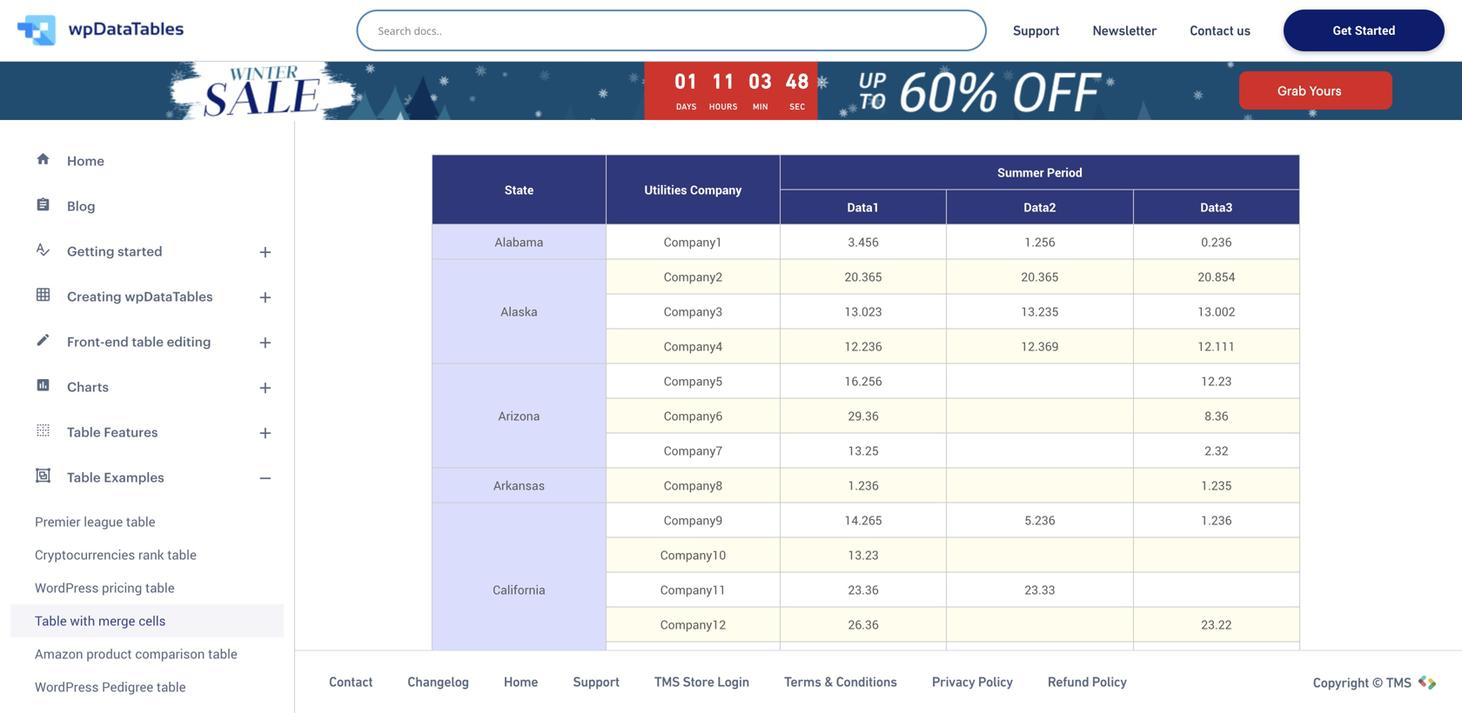 Task type: vqa. For each thing, say whether or not it's contained in the screenshot.


Task type: locate. For each thing, give the bounding box(es) containing it.
wpdatatables
[[125, 289, 213, 304]]

wordpress pedigree table
[[35, 679, 186, 696]]

company2
[[664, 269, 723, 285]]

league
[[84, 513, 123, 531]]

table down comparison
[[157, 679, 186, 696]]

1 horizontal spatial contact
[[1190, 23, 1234, 38]]

5.236
[[1025, 512, 1056, 529]]

0 horizontal spatial contact
[[329, 675, 373, 691]]

1 example from the left
[[709, 61, 756, 77]]

12.369
[[1022, 338, 1059, 355]]

table features
[[67, 425, 158, 440]]

20.365 down '1.256'
[[1022, 269, 1059, 285]]

1 horizontal spatial home link
[[504, 674, 538, 691]]

1 vertical spatial support
[[573, 675, 620, 691]]

0 horizontal spatial support
[[573, 675, 620, 691]]

home
[[67, 153, 105, 168], [504, 675, 538, 691]]

table up cryptocurrencies rank table link
[[126, 513, 155, 531]]

contact us link
[[1190, 22, 1251, 39]]

example 2
[[804, 61, 861, 77]]

12.236
[[845, 338, 882, 355]]

2 policy from the left
[[1092, 675, 1127, 691]]

get
[[1333, 22, 1352, 38]]

privacy policy link
[[932, 674, 1013, 691]]

0 horizontal spatial 23.36
[[848, 582, 879, 599]]

table inside "link"
[[132, 334, 164, 350]]

2 wordpress from the top
[[35, 679, 99, 696]]

13.25
[[848, 443, 879, 459]]

policy for refund policy
[[1092, 675, 1127, 691]]

min
[[753, 102, 768, 112]]

0 horizontal spatial policy
[[978, 675, 1013, 691]]

table for wordpress pricing table
[[145, 579, 175, 597]]

policy for privacy policy
[[978, 675, 1013, 691]]

4 example from the left
[[992, 61, 1039, 77]]

summer
[[998, 164, 1044, 181]]

table left with
[[35, 612, 67, 630]]

1 vertical spatial table
[[67, 470, 101, 485]]

2.32
[[1205, 443, 1229, 459]]

front-end table editing
[[67, 334, 211, 350]]

0 vertical spatial table
[[67, 425, 101, 440]]

0 horizontal spatial home
[[67, 153, 105, 168]]

example for example 2
[[804, 61, 851, 77]]

table up cells
[[145, 579, 175, 597]]

table with merge cells
[[35, 612, 166, 630]]

1 vertical spatial wordpress
[[35, 679, 99, 696]]

0 vertical spatial wordpress
[[35, 579, 99, 597]]

2 example from the left
[[804, 61, 851, 77]]

1 horizontal spatial 23.36
[[1025, 652, 1056, 668]]

cryptocurrencies
[[35, 546, 135, 564]]

table right end
[[132, 334, 164, 350]]

grab yours
[[1278, 84, 1342, 98]]

charts
[[67, 380, 109, 395]]

started
[[118, 244, 162, 259]]

Search input search field
[[378, 18, 974, 43]]

table right rank
[[167, 546, 197, 564]]

company10
[[661, 547, 726, 564]]

privacy policy
[[932, 675, 1013, 691]]

1 horizontal spatial policy
[[1092, 675, 1127, 691]]

tms store login link
[[655, 674, 750, 691]]

store
[[683, 675, 715, 691]]

&
[[825, 675, 833, 691]]

tms left store
[[655, 675, 680, 691]]

blog
[[67, 198, 95, 214]]

1 vertical spatial support link
[[573, 674, 620, 691]]

conditions
[[836, 675, 897, 691]]

0 horizontal spatial home link
[[10, 138, 284, 184]]

example for example 3
[[898, 61, 945, 77]]

1 20.365 from the left
[[845, 269, 882, 285]]

home up blog
[[67, 153, 105, 168]]

table
[[67, 425, 101, 440], [67, 470, 101, 485], [35, 612, 67, 630]]

company5
[[664, 373, 723, 390]]

13.23
[[848, 547, 879, 564]]

2 vertical spatial table
[[35, 612, 67, 630]]

changelog link
[[408, 674, 469, 691]]

example left 2
[[804, 61, 851, 77]]

policy
[[978, 675, 1013, 691], [1092, 675, 1127, 691]]

20.365 up 13.023
[[845, 269, 882, 285]]

home link right the changelog link
[[504, 674, 538, 691]]

example for example 4
[[992, 61, 1039, 77]]

1 vertical spatial 1.236
[[1202, 512, 1232, 529]]

data3
[[1201, 199, 1233, 215]]

getting started link
[[10, 229, 284, 274]]

1 wordpress from the top
[[35, 579, 99, 597]]

wpdatatables - tables and charts manager wordpress plugin image
[[17, 15, 184, 46]]

0 vertical spatial 1.236
[[848, 478, 879, 494]]

tms store login
[[655, 675, 750, 691]]

example left the 4
[[992, 61, 1039, 77]]

product
[[86, 646, 132, 663]]

3 example from the left
[[898, 61, 945, 77]]

23.36 down 13.23
[[848, 582, 879, 599]]

wordpress for wordpress pedigree table
[[35, 679, 99, 696]]

01
[[675, 69, 699, 93]]

cryptocurrencies rank table
[[35, 546, 197, 564]]

0 vertical spatial home
[[67, 153, 105, 168]]

table down charts
[[67, 425, 101, 440]]

2 20.365 from the left
[[1022, 269, 1059, 285]]

policy right privacy
[[978, 675, 1013, 691]]

tms right © at the right
[[1387, 676, 1412, 691]]

terms & conditions
[[784, 675, 897, 691]]

table up premier league table
[[67, 470, 101, 485]]

examples
[[104, 470, 164, 485]]

premier league table link
[[10, 501, 284, 539]]

example left 3
[[898, 61, 945, 77]]

1 horizontal spatial support
[[1013, 23, 1060, 38]]

amazon product comparison table link
[[10, 638, 284, 671]]

4
[[1042, 61, 1049, 77]]

1 horizontal spatial 1.236
[[1202, 512, 1232, 529]]

1 horizontal spatial home
[[504, 675, 538, 691]]

table features link
[[10, 410, 284, 455]]

1 vertical spatial home
[[504, 675, 538, 691]]

company7
[[664, 443, 723, 459]]

0 vertical spatial support
[[1013, 23, 1060, 38]]

23.33
[[1025, 582, 1056, 599]]

20.854
[[1198, 269, 1236, 285]]

example 1
[[709, 61, 766, 77]]

1 vertical spatial contact
[[329, 675, 373, 691]]

0 horizontal spatial 20.365
[[845, 269, 882, 285]]

example 1 link
[[691, 47, 784, 91]]

table
[[132, 334, 164, 350], [126, 513, 155, 531], [167, 546, 197, 564], [145, 579, 175, 597], [208, 646, 238, 663], [157, 679, 186, 696]]

1 horizontal spatial 20.365
[[1022, 269, 1059, 285]]

wordpress up with
[[35, 579, 99, 597]]

home right the changelog link
[[504, 675, 538, 691]]

11.23
[[1202, 652, 1232, 668]]

13.002
[[1198, 303, 1236, 320]]

policy right refund
[[1092, 675, 1127, 691]]

1.236 down 1.235
[[1202, 512, 1232, 529]]

26.36
[[848, 617, 879, 633]]

1 horizontal spatial support link
[[1013, 22, 1060, 39]]

company6
[[664, 408, 723, 424]]

wordpress inside wordpress pricing table link
[[35, 579, 99, 597]]

1.236 down 13.25
[[848, 478, 879, 494]]

tms inside tms store login link
[[655, 675, 680, 691]]

pricing
[[102, 579, 142, 597]]

Search form search field
[[378, 18, 974, 43]]

356.23
[[845, 686, 882, 703]]

wordpress inside wordpress pedigree table link
[[35, 679, 99, 696]]

editing
[[167, 334, 211, 350]]

23.36 up 156.236
[[1025, 652, 1056, 668]]

1 policy from the left
[[978, 675, 1013, 691]]

0 horizontal spatial tms
[[655, 675, 680, 691]]

grab
[[1278, 84, 1307, 98]]

arkansas
[[494, 478, 545, 494]]

example 4 link
[[974, 47, 1068, 91]]

0 vertical spatial contact
[[1190, 23, 1234, 38]]

wordpress down amazon
[[35, 679, 99, 696]]

example left 1
[[709, 61, 756, 77]]

front-end table editing link
[[10, 320, 284, 365]]

wordpress
[[35, 579, 99, 597], [35, 679, 99, 696]]

home link up blog
[[10, 138, 284, 184]]

getting started
[[67, 244, 162, 259]]



Task type: describe. For each thing, give the bounding box(es) containing it.
arizona
[[498, 408, 540, 424]]

company11
[[661, 582, 726, 599]]

table for table examples
[[67, 470, 101, 485]]

terms & conditions link
[[784, 674, 897, 691]]

company1
[[664, 234, 723, 250]]

newsletter link
[[1093, 22, 1157, 39]]

changelog
[[408, 675, 469, 691]]

table for premier league table
[[126, 513, 155, 531]]

company4
[[664, 338, 723, 355]]

utilities
[[645, 182, 687, 198]]

front-
[[67, 334, 105, 350]]

table for wordpress pedigree table
[[157, 679, 186, 696]]

1.256
[[1025, 234, 1056, 250]]

wordpress pricing table link
[[10, 572, 284, 605]]

0.236
[[1202, 234, 1232, 250]]

rank
[[138, 546, 164, 564]]

1
[[759, 61, 766, 77]]

utilities company
[[645, 182, 742, 198]]

alabama
[[495, 234, 544, 250]]

blog link
[[10, 184, 284, 229]]

03
[[749, 69, 773, 93]]

0 horizontal spatial 1.236
[[848, 478, 879, 494]]

contact link
[[329, 674, 373, 691]]

16.256
[[845, 373, 882, 390]]

company
[[690, 182, 742, 198]]

0 horizontal spatial support link
[[573, 674, 620, 691]]

0 vertical spatial 23.36
[[848, 582, 879, 599]]

wordpress for wordpress pricing table
[[35, 579, 99, 597]]

refund policy link
[[1048, 674, 1127, 691]]

company3
[[664, 303, 723, 320]]

started
[[1355, 22, 1396, 38]]

3
[[948, 61, 955, 77]]

get started
[[1333, 22, 1396, 38]]

12.111
[[1198, 338, 1236, 355]]

terms
[[784, 675, 822, 691]]

table right comparison
[[208, 646, 238, 663]]

156.236
[[1018, 686, 1063, 703]]

days
[[676, 102, 697, 112]]

example for example 1
[[709, 61, 756, 77]]

78.23
[[848, 652, 879, 668]]

contact for contact us
[[1190, 23, 1234, 38]]

data2
[[1024, 199, 1056, 215]]

table for table features
[[67, 425, 101, 440]]

0 vertical spatial home link
[[10, 138, 284, 184]]

amazon
[[35, 646, 83, 663]]

example 3
[[898, 61, 955, 77]]

company8
[[664, 478, 723, 494]]

comparison
[[135, 646, 205, 663]]

table for front-end table editing
[[132, 334, 164, 350]]

creating
[[67, 289, 122, 304]]

1 vertical spatial home link
[[504, 674, 538, 691]]

data1
[[848, 199, 880, 215]]

1 horizontal spatial tms
[[1387, 676, 1412, 691]]

contact for contact
[[329, 675, 373, 691]]

refund policy
[[1048, 675, 1127, 691]]

hours
[[709, 102, 738, 112]]

end
[[105, 334, 129, 350]]

get started link
[[1284, 10, 1445, 51]]

company9
[[664, 512, 723, 529]]

13.235
[[1022, 303, 1059, 320]]

total:
[[741, 686, 771, 703]]

contact us
[[1190, 23, 1251, 38]]

table examples link
[[10, 455, 284, 501]]

newsletter
[[1093, 23, 1157, 38]]

features
[[104, 425, 158, 440]]

support for support link to the left
[[573, 675, 620, 691]]

period
[[1047, 164, 1083, 181]]

company13
[[661, 652, 726, 668]]

29.36
[[848, 408, 879, 424]]

1 vertical spatial 23.36
[[1025, 652, 1056, 668]]

11
[[712, 69, 736, 93]]

support for support link to the top
[[1013, 23, 1060, 38]]

table for cryptocurrencies rank table
[[167, 546, 197, 564]]

example 3 link
[[880, 47, 973, 91]]

wordpress pedigree table link
[[10, 671, 284, 704]]

table for table with merge cells
[[35, 612, 67, 630]]

0 vertical spatial support link
[[1013, 22, 1060, 39]]

sec
[[790, 102, 806, 112]]

summer period
[[998, 164, 1083, 181]]

state
[[505, 182, 534, 198]]

example 2 link
[[785, 47, 879, 91]]

copyright © tms
[[1313, 676, 1412, 691]]

14.265
[[845, 512, 882, 529]]

table examples
[[67, 470, 164, 485]]

example 4
[[992, 61, 1049, 77]]

premier
[[35, 513, 81, 531]]

12.23
[[1202, 373, 1232, 390]]

merge
[[98, 612, 135, 630]]

privacy
[[932, 675, 975, 691]]

8.36
[[1205, 408, 1229, 424]]

grab yours link
[[1240, 71, 1393, 110]]

getting
[[67, 244, 114, 259]]

1.235
[[1202, 478, 1232, 494]]

login
[[718, 675, 750, 691]]



